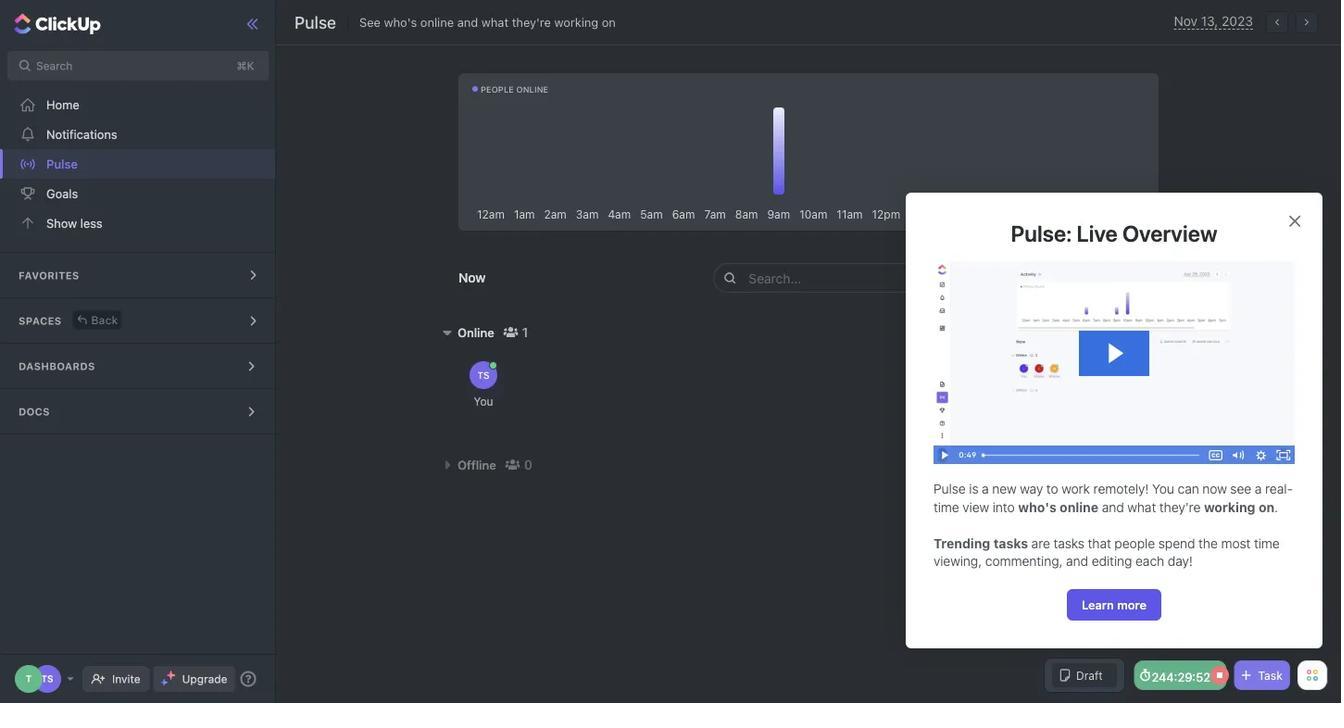 Task type: vqa. For each thing, say whether or not it's contained in the screenshot.
4th Assignee from the bottom of the page
no



Task type: locate. For each thing, give the bounding box(es) containing it.
online down work
[[1060, 499, 1099, 515]]

2 horizontal spatial and
[[1102, 499, 1125, 515]]

and inside are tasks that people spend the most time viewing, commenting, and editing each day!
[[1067, 554, 1089, 569]]

less
[[80, 216, 102, 230]]

2 horizontal spatial pulse
[[934, 481, 966, 496]]

0 horizontal spatial and
[[457, 15, 478, 29]]

commenting,
[[986, 554, 1063, 569]]

who's right see
[[384, 15, 417, 29]]

13,
[[1202, 13, 1219, 29]]

real-
[[1266, 481, 1294, 496]]

what up people
[[482, 15, 509, 29]]

1 horizontal spatial time
[[1255, 536, 1280, 551]]

you up offline
[[474, 395, 493, 408]]

viewing,
[[934, 554, 982, 569]]

tasks
[[994, 536, 1029, 551], [1054, 536, 1085, 551]]

0 horizontal spatial pulse
[[46, 157, 78, 171]]

1 vertical spatial what
[[1128, 499, 1157, 515]]

home link
[[0, 90, 277, 120]]

2 vertical spatial and
[[1067, 554, 1089, 569]]

sidebar navigation
[[0, 0, 280, 703]]

0 horizontal spatial ts
[[41, 674, 53, 684]]

1 horizontal spatial you
[[1153, 481, 1175, 496]]

1 horizontal spatial working
[[1205, 499, 1256, 515]]

pulse left see
[[295, 12, 336, 32]]

2023
[[1222, 13, 1254, 29]]

they're
[[512, 15, 551, 29], [1160, 499, 1201, 515]]

on inside pulse: live overview dialog
[[1259, 499, 1275, 515]]

editing
[[1092, 554, 1133, 569]]

are
[[1032, 536, 1051, 551]]

0 vertical spatial you
[[474, 395, 493, 408]]

show
[[46, 216, 77, 230]]

1 a from the left
[[982, 481, 989, 496]]

1 horizontal spatial a
[[1255, 481, 1262, 496]]

time
[[934, 499, 960, 515], [1255, 536, 1280, 551]]

12pm
[[872, 208, 901, 221]]

people online
[[481, 84, 549, 94]]

nov 13, 2023
[[1174, 13, 1254, 29]]

0 vertical spatial ts
[[478, 370, 490, 380]]

work
[[1062, 481, 1091, 496]]

pulse up goals at the left of the page
[[46, 157, 78, 171]]

0 horizontal spatial a
[[982, 481, 989, 496]]

1 horizontal spatial and
[[1067, 554, 1089, 569]]

⌘k
[[237, 59, 254, 72]]

2 a from the left
[[1255, 481, 1262, 496]]

.
[[1275, 499, 1279, 515]]

online
[[421, 15, 454, 29], [516, 84, 549, 94], [1060, 499, 1099, 515]]

and
[[457, 15, 478, 29], [1102, 499, 1125, 515], [1067, 554, 1089, 569]]

1 horizontal spatial pulse
[[295, 12, 336, 32]]

0 horizontal spatial you
[[474, 395, 493, 408]]

1 vertical spatial ts
[[41, 674, 53, 684]]

pulse left is
[[934, 481, 966, 496]]

is
[[970, 481, 979, 496]]

tasks up commenting,
[[994, 536, 1029, 551]]

0 vertical spatial online
[[421, 15, 454, 29]]

2 horizontal spatial online
[[1060, 499, 1099, 515]]

1 vertical spatial they're
[[1160, 499, 1201, 515]]

tasks for trending
[[994, 536, 1029, 551]]

goals
[[46, 187, 78, 201]]

favorites button
[[0, 253, 277, 297]]

7am
[[705, 208, 726, 221]]

learn more
[[1082, 598, 1147, 612]]

0 horizontal spatial on
[[602, 15, 616, 29]]

what down remotely!
[[1128, 499, 1157, 515]]

0 horizontal spatial what
[[482, 15, 509, 29]]

goals link
[[0, 179, 277, 208]]

2 tasks from the left
[[1054, 536, 1085, 551]]

trending tasks
[[934, 536, 1029, 551]]

1 horizontal spatial they're
[[1160, 499, 1201, 515]]

who's
[[384, 15, 417, 29], [1019, 499, 1057, 515]]

they're up people online
[[512, 15, 551, 29]]

1 horizontal spatial who's
[[1019, 499, 1057, 515]]

1 vertical spatial on
[[1259, 499, 1275, 515]]

invite
[[112, 673, 140, 686]]

1 vertical spatial pulse
[[46, 157, 78, 171]]

the
[[1199, 536, 1218, 551]]

1 vertical spatial time
[[1255, 536, 1280, 551]]

tasks inside are tasks that people spend the most time viewing, commenting, and editing each day!
[[1054, 536, 1085, 551]]

now
[[1203, 481, 1228, 496]]

sparkle svg 2 image
[[161, 679, 168, 686]]

0 horizontal spatial time
[[934, 499, 960, 515]]

a
[[982, 481, 989, 496], [1255, 481, 1262, 496]]

1 horizontal spatial online
[[516, 84, 549, 94]]

you
[[474, 395, 493, 408], [1153, 481, 1175, 496]]

1am
[[514, 208, 535, 221]]

time inside are tasks that people spend the most time viewing, commenting, and editing each day!
[[1255, 536, 1280, 551]]

10am 11am
[[800, 208, 863, 221]]

you up who's online and what they're working on .
[[1153, 481, 1175, 496]]

you inside pulse is a new way to work remotely! you can now see a real- time view into
[[1153, 481, 1175, 496]]

1 vertical spatial working
[[1205, 499, 1256, 515]]

0 vertical spatial on
[[602, 15, 616, 29]]

dashboards
[[19, 360, 95, 372]]

1 tasks from the left
[[994, 536, 1029, 551]]

2 vertical spatial pulse
[[934, 481, 966, 496]]

people
[[1115, 536, 1156, 551]]

2am
[[544, 208, 567, 221]]

1 vertical spatial you
[[1153, 481, 1175, 496]]

0 vertical spatial working
[[555, 15, 599, 29]]

online for people online
[[516, 84, 549, 94]]

1 horizontal spatial what
[[1128, 499, 1157, 515]]

a right is
[[982, 481, 989, 496]]

ts right t
[[41, 674, 53, 684]]

0 vertical spatial and
[[457, 15, 478, 29]]

see who's online and what they're working on
[[360, 15, 616, 29]]

1 vertical spatial online
[[516, 84, 549, 94]]

tasks right are at the bottom of the page
[[1054, 536, 1085, 551]]

a right see
[[1255, 481, 1262, 496]]

1 horizontal spatial on
[[1259, 499, 1275, 515]]

pulse inside "sidebar" navigation
[[46, 157, 78, 171]]

working
[[555, 15, 599, 29], [1205, 499, 1256, 515]]

3am
[[576, 208, 599, 221]]

online inside pulse: live overview dialog
[[1060, 499, 1099, 515]]

ts
[[478, 370, 490, 380], [41, 674, 53, 684]]

who's down way
[[1019, 499, 1057, 515]]

0 vertical spatial pulse
[[295, 12, 336, 32]]

0 vertical spatial time
[[934, 499, 960, 515]]

online right people
[[516, 84, 549, 94]]

on
[[602, 15, 616, 29], [1259, 499, 1275, 515]]

they're down the can
[[1160, 499, 1201, 515]]

overview
[[1123, 221, 1218, 246]]

online right see
[[421, 15, 454, 29]]

0 horizontal spatial tasks
[[994, 536, 1029, 551]]

1 horizontal spatial ts
[[478, 370, 490, 380]]

docs
[[19, 406, 50, 418]]

ts down "online"
[[478, 370, 490, 380]]

t
[[26, 674, 32, 684]]

each
[[1136, 554, 1165, 569]]

time right most on the right of page
[[1255, 536, 1280, 551]]

upgrade
[[182, 673, 227, 686]]

0 horizontal spatial they're
[[512, 15, 551, 29]]

2 vertical spatial online
[[1060, 499, 1099, 515]]

0 vertical spatial who's
[[384, 15, 417, 29]]

pulse
[[295, 12, 336, 32], [46, 157, 78, 171], [934, 481, 966, 496]]

time left the view
[[934, 499, 960, 515]]

1 vertical spatial who's
[[1019, 499, 1057, 515]]

learn
[[1082, 598, 1115, 612]]

1 vertical spatial and
[[1102, 499, 1125, 515]]

working inside pulse: live overview dialog
[[1205, 499, 1256, 515]]

1 horizontal spatial tasks
[[1054, 536, 1085, 551]]

home
[[46, 98, 79, 112]]

what inside pulse: live overview dialog
[[1128, 499, 1157, 515]]

tasks for are
[[1054, 536, 1085, 551]]

notifications
[[46, 127, 117, 141]]



Task type: describe. For each thing, give the bounding box(es) containing it.
5am
[[640, 208, 663, 221]]

notifications link
[[0, 120, 277, 149]]

5pm
[[1039, 208, 1062, 221]]

spaces
[[19, 315, 62, 327]]

learn more button
[[1067, 589, 1162, 621]]

way
[[1021, 481, 1044, 496]]

favorites
[[19, 270, 79, 282]]

task
[[1259, 669, 1283, 682]]

now
[[459, 270, 486, 285]]

trending
[[934, 536, 991, 551]]

12am
[[477, 208, 505, 221]]

ts inside "sidebar" navigation
[[41, 674, 53, 684]]

remotely!
[[1094, 481, 1149, 496]]

4am
[[608, 208, 631, 221]]

× button
[[1288, 207, 1303, 232]]

×
[[1288, 207, 1303, 232]]

0 horizontal spatial working
[[555, 15, 599, 29]]

Search... text field
[[749, 264, 911, 292]]

see
[[360, 15, 381, 29]]

sparkle svg 1 image
[[166, 671, 176, 680]]

new
[[993, 481, 1017, 496]]

9am
[[768, 208, 791, 221]]

8am
[[735, 208, 758, 221]]

online for who's online and what they're working on .
[[1060, 499, 1099, 515]]

who's inside pulse: live overview dialog
[[1019, 499, 1057, 515]]

upgrade link
[[153, 666, 235, 692]]

spend
[[1159, 536, 1196, 551]]

1
[[522, 325, 529, 340]]

pulse is a new way to work remotely! you can now see a real- time view into
[[934, 481, 1294, 515]]

12am 1am 2am 3am 4am 5am 6am 7am 8am
[[477, 208, 758, 221]]

0 horizontal spatial who's
[[384, 15, 417, 29]]

10am
[[800, 208, 828, 221]]

6am
[[672, 208, 695, 221]]

pulse link
[[0, 149, 277, 179]]

people
[[481, 84, 514, 94]]

to
[[1047, 481, 1059, 496]]

who's online and what they're working on .
[[1019, 499, 1279, 515]]

back
[[91, 314, 118, 327]]

are tasks that people spend the most time viewing, commenting, and editing each day!
[[934, 536, 1284, 569]]

day!
[[1168, 554, 1193, 569]]

time inside pulse is a new way to work remotely! you can now see a real- time view into
[[934, 499, 960, 515]]

online
[[458, 326, 495, 340]]

11am
[[837, 208, 863, 221]]

more
[[1118, 598, 1147, 612]]

they're inside pulse: live overview dialog
[[1160, 499, 1201, 515]]

nov
[[1174, 13, 1198, 29]]

pulse inside pulse is a new way to work remotely! you can now see a real- time view into
[[934, 481, 966, 496]]

0 horizontal spatial online
[[421, 15, 454, 29]]

back link
[[73, 311, 122, 329]]

pulse: live overview
[[1011, 221, 1218, 246]]

244:29:52
[[1152, 670, 1211, 684]]

nov 13, 2023 button
[[1174, 13, 1254, 30]]

0 vertical spatial they're
[[512, 15, 551, 29]]

show less
[[46, 216, 102, 230]]

that
[[1088, 536, 1112, 551]]

most
[[1222, 536, 1251, 551]]

into
[[993, 499, 1015, 515]]

0 vertical spatial what
[[482, 15, 509, 29]]

can
[[1178, 481, 1200, 496]]

search
[[36, 59, 73, 72]]

pulse:
[[1011, 221, 1072, 246]]

live
[[1077, 221, 1118, 246]]

pulse: live overview dialog
[[906, 193, 1323, 648]]

view
[[963, 499, 990, 515]]

see
[[1231, 481, 1252, 496]]

offline
[[458, 458, 496, 472]]

0
[[524, 457, 533, 473]]



